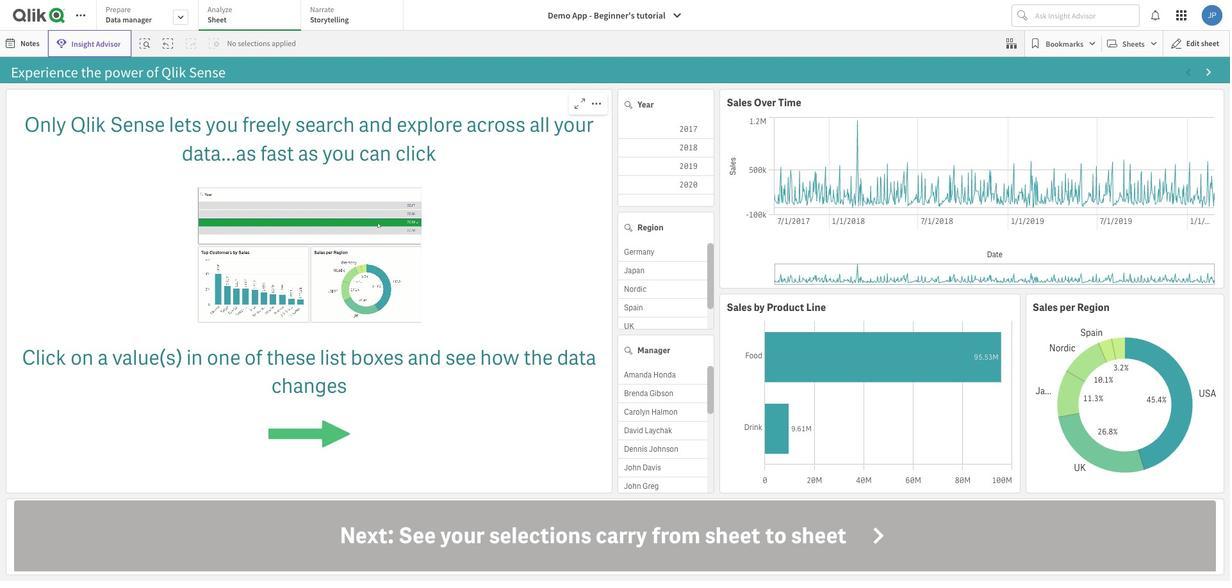 Task type: describe. For each thing, give the bounding box(es) containing it.
john greg optional. 7 of 19 row
[[619, 478, 708, 497]]

qlik
[[70, 112, 106, 138]]

data
[[557, 345, 596, 371]]

amanda honda
[[624, 370, 676, 381]]

list
[[320, 345, 347, 371]]

and inside click on a value(s) in one of these list boxes and see how the data changes
[[408, 345, 442, 371]]

david laychak optional. 4 of 19 row
[[619, 422, 708, 441]]

carolyn
[[624, 408, 650, 418]]

sense
[[110, 112, 165, 138]]

dennis
[[624, 445, 648, 455]]

prepare data manager
[[106, 4, 152, 24]]

greg
[[643, 482, 659, 492]]

how
[[480, 345, 520, 371]]

0 horizontal spatial you
[[206, 112, 238, 138]]

storytelling
[[310, 15, 349, 24]]

of
[[245, 345, 262, 371]]

line
[[807, 301, 826, 315]]

from
[[652, 522, 701, 552]]

on
[[71, 345, 94, 371]]

narrate storytelling
[[310, 4, 349, 24]]

john greg
[[624, 482, 659, 492]]

smart search image
[[140, 38, 150, 49]]

0 horizontal spatial sheet
[[705, 522, 761, 552]]

sales over time
[[727, 96, 802, 110]]

see
[[446, 345, 476, 371]]

data...as
[[182, 140, 256, 167]]

search
[[295, 112, 355, 138]]

over
[[754, 96, 777, 110]]

the
[[524, 345, 553, 371]]

john for john greg
[[624, 482, 641, 492]]

sheet inside button
[[1202, 38, 1220, 48]]

only
[[24, 112, 66, 138]]

fast
[[261, 140, 294, 167]]

region inside application
[[1078, 301, 1110, 315]]

2018
[[680, 143, 698, 153]]

carry
[[596, 522, 647, 552]]

no selections applied
[[227, 38, 296, 48]]

0 horizontal spatial selections
[[238, 38, 270, 48]]

next: see your selections carry from sheet to sheet
[[340, 522, 847, 552]]

lets
[[169, 112, 202, 138]]

sheet
[[208, 15, 227, 24]]

analyze
[[208, 4, 232, 14]]

laychak
[[645, 426, 673, 436]]

bookmarks
[[1046, 39, 1084, 48]]

next: see your selections carry from sheet to sheet button
[[14, 501, 1216, 572]]

only qlik sense lets you freely search and explore across all your data...as fast as you can click
[[24, 112, 594, 167]]

john davis
[[624, 463, 661, 474]]

advisor
[[96, 39, 121, 48]]

gibson
[[650, 389, 674, 399]]

a
[[98, 345, 108, 371]]

edit sheet button
[[1163, 30, 1231, 57]]

carolyn halmon
[[624, 408, 678, 418]]

data
[[106, 15, 121, 24]]

sales for sales over time
[[727, 96, 752, 110]]

japan
[[624, 266, 645, 276]]

john for john davis
[[624, 463, 641, 474]]

uk
[[624, 322, 635, 332]]

analyze sheet
[[208, 4, 232, 24]]

demo app - beginner's tutorial
[[548, 10, 666, 21]]

sales per region
[[1033, 301, 1110, 315]]

sales over time application
[[720, 89, 1225, 289]]

johnson
[[649, 445, 679, 455]]

notes button
[[3, 33, 45, 54]]

your inside the only qlik sense lets you freely search and explore across all your data...as fast as you can click
[[554, 112, 594, 138]]

explore
[[397, 112, 463, 138]]

one
[[207, 345, 240, 371]]

brenda gibson optional. 2 of 19 row
[[619, 385, 708, 404]]

across
[[467, 112, 526, 138]]

these
[[266, 345, 316, 371]]

freely
[[242, 112, 291, 138]]

year
[[638, 99, 654, 110]]

step back image
[[163, 38, 173, 49]]

2020
[[680, 180, 698, 190]]



Task type: locate. For each thing, give the bounding box(es) containing it.
tab list
[[96, 0, 408, 32]]

sales for sales per region
[[1033, 301, 1058, 315]]

0 horizontal spatial your
[[440, 522, 485, 552]]

2020 optional. 4 of 5 row
[[619, 176, 714, 195]]

amanda
[[624, 370, 652, 381]]

product
[[767, 301, 805, 315]]

0 vertical spatial your
[[554, 112, 594, 138]]

sheet right to
[[791, 522, 847, 552]]

sales by product line application
[[720, 294, 1021, 494]]

japan optional. 2 of 7 row
[[619, 262, 708, 281]]

2018 optional. 2 of 5 row
[[619, 139, 714, 158]]

and up can
[[359, 112, 393, 138]]

1 horizontal spatial sheet
[[791, 522, 847, 552]]

application containing only qlik sense lets you freely search and explore across all your data...as fast as you can click
[[6, 89, 613, 494]]

nordic
[[624, 285, 647, 295]]

dennis johnson optional. 5 of 19 row
[[619, 441, 708, 460]]

you
[[206, 112, 238, 138], [323, 140, 355, 167]]

1 vertical spatial john
[[624, 482, 641, 492]]

john down dennis
[[624, 463, 641, 474]]

2 john from the top
[[624, 482, 641, 492]]

1 vertical spatial your
[[440, 522, 485, 552]]

selections inside button
[[489, 522, 592, 552]]

you right as
[[323, 140, 355, 167]]

tab list containing prepare
[[96, 0, 408, 32]]

1 vertical spatial you
[[323, 140, 355, 167]]

region right per
[[1078, 301, 1110, 315]]

sales left over
[[727, 96, 752, 110]]

manager
[[638, 345, 671, 356]]

next sheet: product details image
[[1204, 67, 1215, 78]]

your right see
[[440, 522, 485, 552]]

brenda
[[624, 389, 648, 399]]

demo app - beginner's tutorial button
[[540, 5, 690, 26]]

2019
[[680, 162, 698, 172]]

sales
[[727, 96, 752, 110], [727, 301, 752, 315], [1033, 301, 1058, 315]]

changes
[[271, 373, 347, 400]]

app
[[572, 10, 588, 21]]

selections
[[238, 38, 270, 48], [489, 522, 592, 552]]

spain optional. 4 of 7 row
[[619, 299, 708, 318]]

sales left per
[[1033, 301, 1058, 315]]

0 vertical spatial and
[[359, 112, 393, 138]]

2019 optional. 3 of 5 row
[[619, 158, 714, 176]]

insight
[[72, 39, 94, 48]]

click
[[22, 345, 66, 371]]

bookmarks button
[[1028, 33, 1099, 54]]

0 horizontal spatial and
[[359, 112, 393, 138]]

0 vertical spatial you
[[206, 112, 238, 138]]

sheets button
[[1105, 33, 1161, 54]]

boxes
[[351, 345, 404, 371]]

see
[[399, 522, 436, 552]]

tutorial
[[637, 10, 666, 21]]

1 john from the top
[[624, 463, 641, 474]]

edit sheet
[[1187, 38, 1220, 48]]

by
[[754, 301, 765, 315]]

david
[[624, 426, 643, 436]]

germany
[[624, 247, 655, 258]]

click on a value(s) in one of these list boxes and see how the data changes
[[22, 345, 596, 400]]

john
[[624, 463, 641, 474], [624, 482, 641, 492]]

beginner's
[[594, 10, 635, 21]]

1 vertical spatial and
[[408, 345, 442, 371]]

insight advisor button
[[48, 30, 132, 57]]

notes
[[21, 38, 39, 48]]

applied
[[272, 38, 296, 48]]

narrate
[[310, 4, 334, 14]]

john left the greg
[[624, 482, 641, 492]]

1 horizontal spatial selections
[[489, 522, 592, 552]]

halmon
[[652, 408, 678, 418]]

can
[[359, 140, 391, 167]]

brenda gibson
[[624, 389, 674, 399]]

edit
[[1187, 38, 1200, 48]]

spain
[[624, 303, 643, 313]]

all
[[530, 112, 550, 138]]

honda
[[654, 370, 676, 381]]

your right all
[[554, 112, 594, 138]]

time
[[779, 96, 802, 110]]

and left see
[[408, 345, 442, 371]]

1 horizontal spatial you
[[323, 140, 355, 167]]

dennis johnson
[[624, 445, 679, 455]]

uk optional. 5 of 7 row
[[619, 318, 708, 336]]

and inside the only qlik sense lets you freely search and explore across all your data...as fast as you can click
[[359, 112, 393, 138]]

sales inside application
[[727, 301, 752, 315]]

your
[[554, 112, 594, 138], [440, 522, 485, 552]]

0 vertical spatial selections
[[238, 38, 270, 48]]

selections tool image
[[1007, 38, 1017, 49]]

manager
[[123, 15, 152, 24]]

sales for sales by product line
[[727, 301, 752, 315]]

to
[[765, 522, 787, 552]]

next:
[[340, 522, 394, 552]]

as
[[298, 140, 319, 167]]

0 horizontal spatial region
[[638, 222, 664, 233]]

sheet right "edit"
[[1202, 38, 1220, 48]]

0 vertical spatial region
[[638, 222, 664, 233]]

1 vertical spatial region
[[1078, 301, 1110, 315]]

sales inside application
[[727, 96, 752, 110]]

prepare
[[106, 4, 131, 14]]

sales left by
[[727, 301, 752, 315]]

application
[[6, 89, 613, 494]]

2017
[[680, 124, 698, 135]]

you up data...as
[[206, 112, 238, 138]]

1 horizontal spatial and
[[408, 345, 442, 371]]

0 vertical spatial john
[[624, 463, 641, 474]]

john inside john greg optional. 7 of 19 row
[[624, 482, 641, 492]]

david laychak
[[624, 426, 673, 436]]

click
[[396, 140, 437, 167]]

no
[[227, 38, 236, 48]]

james peterson image
[[1202, 5, 1223, 26]]

in
[[186, 345, 203, 371]]

next: see your selections carry from sheet to sheet application
[[0, 0, 1231, 582], [6, 499, 1225, 576]]

1 horizontal spatial your
[[554, 112, 594, 138]]

demo
[[548, 10, 571, 21]]

your inside button
[[440, 522, 485, 552]]

1 vertical spatial selections
[[489, 522, 592, 552]]

region
[[638, 222, 664, 233], [1078, 301, 1110, 315]]

sheets
[[1123, 39, 1145, 48]]

region up germany
[[638, 222, 664, 233]]

and
[[359, 112, 393, 138], [408, 345, 442, 371]]

-
[[589, 10, 592, 21]]

1 horizontal spatial region
[[1078, 301, 1110, 315]]

sheet left to
[[705, 522, 761, 552]]

sales by product line
[[727, 301, 826, 315]]

per
[[1060, 301, 1076, 315]]

sales per region application
[[1026, 294, 1225, 494]]

davis
[[643, 463, 661, 474]]

insight advisor
[[72, 39, 121, 48]]

Ask Insight Advisor text field
[[1033, 5, 1140, 26]]

2 horizontal spatial sheet
[[1202, 38, 1220, 48]]

sales inside application
[[1033, 301, 1058, 315]]

value(s)
[[112, 345, 182, 371]]



Task type: vqa. For each thing, say whether or not it's contained in the screenshot.
Sheets
yes



